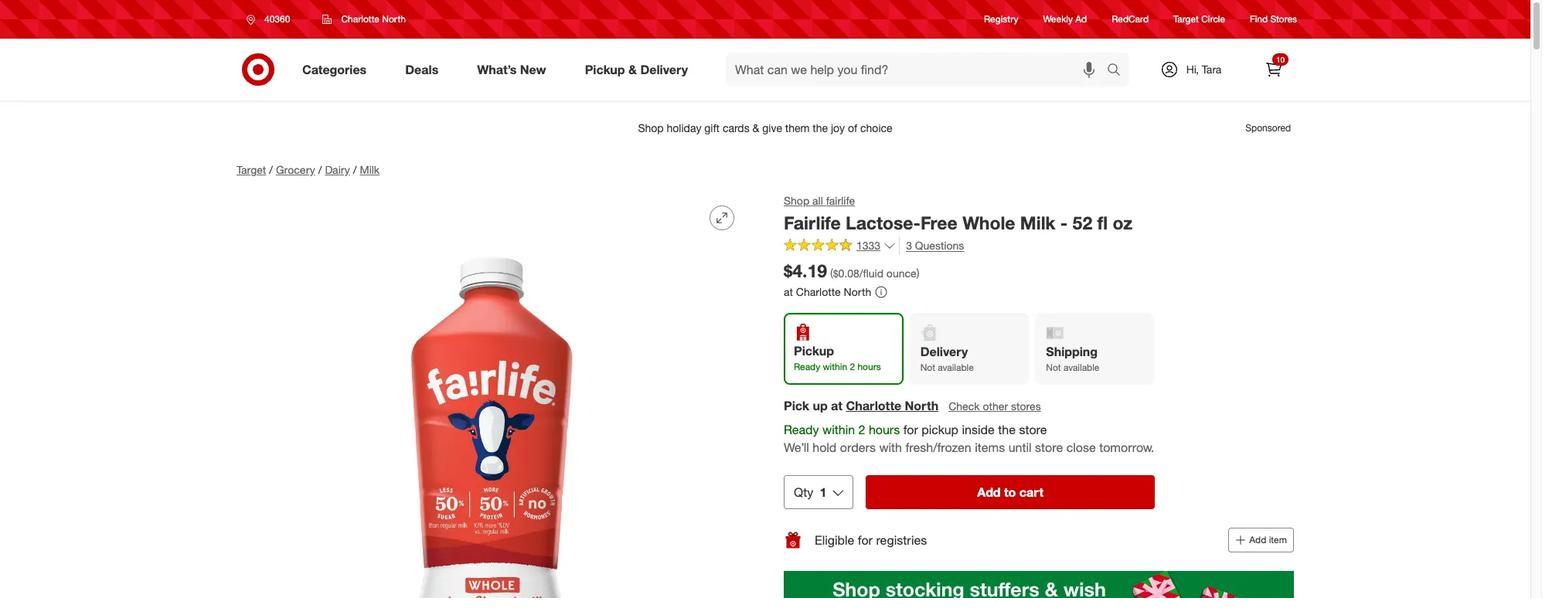 Task type: describe. For each thing, give the bounding box(es) containing it.
pick up at charlotte north
[[784, 398, 939, 414]]

fresh/frozen
[[906, 440, 971, 455]]

2 inside ready within 2 hours for pickup inside the store we'll hold orders with fresh/frozen items until store close tomorrow.
[[858, 422, 865, 438]]

we'll
[[784, 440, 809, 455]]

40360 button
[[237, 5, 306, 33]]

/fluid
[[859, 266, 884, 279]]

)
[[917, 266, 919, 279]]

1333
[[856, 239, 881, 252]]

grocery link
[[276, 163, 315, 176]]

1 vertical spatial advertisement region
[[784, 571, 1294, 598]]

dairy link
[[325, 163, 350, 176]]

inside
[[962, 422, 995, 438]]

stores
[[1270, 13, 1297, 25]]

target for target circle
[[1173, 13, 1199, 25]]

shipping not available
[[1046, 344, 1100, 374]]

eligible for registries
[[815, 532, 927, 548]]

hours inside pickup ready within 2 hours
[[858, 361, 881, 373]]

tara
[[1202, 63, 1222, 76]]

orders
[[840, 440, 876, 455]]

to
[[1004, 485, 1016, 500]]

-
[[1060, 212, 1068, 233]]

add for add to cart
[[977, 485, 1001, 500]]

pickup & delivery link
[[572, 53, 707, 87]]

cart
[[1019, 485, 1044, 500]]

fairlife
[[826, 194, 855, 207]]

find
[[1250, 13, 1268, 25]]

3 / from the left
[[353, 163, 357, 176]]

$4.19 ( $0.08 /fluid ounce )
[[784, 259, 919, 281]]

deals
[[405, 62, 438, 77]]

at charlotte north
[[784, 286, 871, 299]]

available for delivery
[[938, 362, 974, 374]]

1 vertical spatial store
[[1035, 440, 1063, 455]]

shipping
[[1046, 344, 1098, 360]]

ready inside pickup ready within 2 hours
[[794, 361, 820, 373]]

all
[[812, 194, 823, 207]]

delivery not available
[[920, 344, 974, 374]]

item
[[1269, 534, 1287, 546]]

10 link
[[1257, 53, 1291, 87]]

search button
[[1100, 53, 1137, 90]]

0 horizontal spatial delivery
[[640, 62, 688, 77]]

check other stores button
[[948, 398, 1042, 415]]

charlotte north button
[[313, 5, 416, 33]]

new
[[520, 62, 546, 77]]

1 vertical spatial at
[[831, 398, 843, 414]]

categories link
[[289, 53, 386, 87]]

registries
[[876, 532, 927, 548]]

hi,
[[1186, 63, 1199, 76]]

available for shipping
[[1064, 362, 1100, 374]]

0 vertical spatial milk
[[360, 163, 380, 176]]

2 inside pickup ready within 2 hours
[[850, 361, 855, 373]]

shop all fairlife fairlife lactose-free whole milk - 52 fl oz
[[784, 194, 1133, 233]]

target link
[[237, 163, 266, 176]]

hours inside ready within 2 hours for pickup inside the store we'll hold orders with fresh/frozen items until store close tomorrow.
[[869, 422, 900, 438]]

3
[[906, 239, 912, 252]]

registry link
[[984, 13, 1018, 26]]

$0.08
[[833, 266, 859, 279]]

pickup for &
[[585, 62, 625, 77]]

circle
[[1201, 13, 1225, 25]]

add item button
[[1229, 528, 1294, 553]]

up
[[813, 398, 828, 414]]

lactose-
[[846, 212, 921, 233]]

qty
[[794, 485, 813, 500]]

charlotte inside dropdown button
[[341, 13, 380, 25]]

52
[[1073, 212, 1092, 233]]

add item
[[1249, 534, 1287, 546]]

pickup ready within 2 hours
[[794, 343, 881, 373]]

1333 link
[[784, 237, 896, 256]]

what's new
[[477, 62, 546, 77]]

ounce
[[887, 266, 917, 279]]

(
[[830, 266, 833, 279]]

10
[[1276, 55, 1285, 64]]

check other stores
[[949, 400, 1041, 413]]

for inside ready within 2 hours for pickup inside the store we'll hold orders with fresh/frozen items until store close tomorrow.
[[903, 422, 918, 438]]

pick
[[784, 398, 809, 414]]

north inside dropdown button
[[382, 13, 406, 25]]

add to cart button
[[866, 475, 1155, 509]]

$4.19
[[784, 259, 827, 281]]

0 vertical spatial at
[[784, 286, 793, 299]]

target circle
[[1173, 13, 1225, 25]]

2 vertical spatial north
[[905, 398, 939, 414]]

target for target / grocery / dairy / milk
[[237, 163, 266, 176]]

pickup & delivery
[[585, 62, 688, 77]]

add to cart
[[977, 485, 1044, 500]]

weekly
[[1043, 13, 1073, 25]]

ready inside ready within 2 hours for pickup inside the store we'll hold orders with fresh/frozen items until store close tomorrow.
[[784, 422, 819, 438]]

0 vertical spatial advertisement region
[[224, 110, 1306, 147]]



Task type: vqa. For each thing, say whether or not it's contained in the screenshot.
results in BUTTON
no



Task type: locate. For each thing, give the bounding box(es) containing it.
/ left dairy link at the top left of page
[[318, 163, 322, 176]]

tomorrow.
[[1099, 440, 1154, 455]]

1 horizontal spatial target
[[1173, 13, 1199, 25]]

weekly ad link
[[1043, 13, 1087, 26]]

1 vertical spatial add
[[1249, 534, 1266, 546]]

2 within from the top
[[822, 422, 855, 438]]

charlotte
[[341, 13, 380, 25], [796, 286, 841, 299], [846, 398, 901, 414]]

available up check
[[938, 362, 974, 374]]

1 vertical spatial pickup
[[794, 343, 834, 359]]

2 not from the left
[[1046, 362, 1061, 374]]

0 vertical spatial charlotte
[[341, 13, 380, 25]]

0 horizontal spatial north
[[382, 13, 406, 25]]

2
[[850, 361, 855, 373], [858, 422, 865, 438]]

hours up with
[[869, 422, 900, 438]]

pickup inside pickup ready within 2 hours
[[794, 343, 834, 359]]

0 horizontal spatial charlotte
[[341, 13, 380, 25]]

store
[[1019, 422, 1047, 438], [1035, 440, 1063, 455]]

1 vertical spatial for
[[858, 532, 873, 548]]

milk
[[360, 163, 380, 176], [1020, 212, 1056, 233]]

1 vertical spatial target
[[237, 163, 266, 176]]

delivery up check
[[920, 344, 968, 360]]

deals link
[[392, 53, 458, 87]]

delivery right &
[[640, 62, 688, 77]]

0 horizontal spatial /
[[269, 163, 273, 176]]

hours up pick up at charlotte north
[[858, 361, 881, 373]]

find stores link
[[1250, 13, 1297, 26]]

not down shipping
[[1046, 362, 1061, 374]]

1 within from the top
[[823, 361, 847, 373]]

0 vertical spatial north
[[382, 13, 406, 25]]

north down $0.08
[[844, 286, 871, 299]]

1 available from the left
[[938, 362, 974, 374]]

add left item
[[1249, 534, 1266, 546]]

eligible
[[815, 532, 854, 548]]

2 up pick up at charlotte north
[[850, 361, 855, 373]]

pickup
[[922, 422, 959, 438]]

2 available from the left
[[1064, 362, 1100, 374]]

2 horizontal spatial charlotte
[[846, 398, 901, 414]]

target / grocery / dairy / milk
[[237, 163, 380, 176]]

2 up the orders
[[858, 422, 865, 438]]

not inside shipping not available
[[1046, 362, 1061, 374]]

charlotte north button
[[846, 398, 939, 415]]

charlotte down (
[[796, 286, 841, 299]]

close
[[1066, 440, 1096, 455]]

1 horizontal spatial north
[[844, 286, 871, 299]]

0 vertical spatial add
[[977, 485, 1001, 500]]

3 questions link
[[899, 237, 964, 255]]

redcard link
[[1112, 13, 1149, 26]]

ready within 2 hours for pickup inside the store we'll hold orders with fresh/frozen items until store close tomorrow.
[[784, 422, 1154, 455]]

1 vertical spatial north
[[844, 286, 871, 299]]

within inside ready within 2 hours for pickup inside the store we'll hold orders with fresh/frozen items until store close tomorrow.
[[822, 422, 855, 438]]

milk inside shop all fairlife fairlife lactose-free whole milk - 52 fl oz
[[1020, 212, 1056, 233]]

/ right target link
[[269, 163, 273, 176]]

categories
[[302, 62, 367, 77]]

north up the deals
[[382, 13, 406, 25]]

dairy
[[325, 163, 350, 176]]

delivery inside delivery not available
[[920, 344, 968, 360]]

milk left the -
[[1020, 212, 1056, 233]]

1 horizontal spatial charlotte
[[796, 286, 841, 299]]

delivery
[[640, 62, 688, 77], [920, 344, 968, 360]]

registry
[[984, 13, 1018, 25]]

2 vertical spatial charlotte
[[846, 398, 901, 414]]

1 vertical spatial delivery
[[920, 344, 968, 360]]

questions
[[915, 239, 964, 252]]

1 horizontal spatial 2
[[858, 422, 865, 438]]

add left to
[[977, 485, 1001, 500]]

ready up the pick
[[794, 361, 820, 373]]

2 horizontal spatial /
[[353, 163, 357, 176]]

0 vertical spatial for
[[903, 422, 918, 438]]

milk right dairy link at the top left of page
[[360, 163, 380, 176]]

not for shipping
[[1046, 362, 1061, 374]]

hold
[[813, 440, 837, 455]]

&
[[628, 62, 637, 77]]

0 vertical spatial hours
[[858, 361, 881, 373]]

0 vertical spatial pickup
[[585, 62, 625, 77]]

0 vertical spatial target
[[1173, 13, 1199, 25]]

0 horizontal spatial at
[[784, 286, 793, 299]]

1 horizontal spatial delivery
[[920, 344, 968, 360]]

1 horizontal spatial at
[[831, 398, 843, 414]]

what's new link
[[464, 53, 566, 87]]

find stores
[[1250, 13, 1297, 25]]

charlotte up the orders
[[846, 398, 901, 414]]

whole
[[962, 212, 1015, 233]]

not inside delivery not available
[[920, 362, 935, 374]]

within up up
[[823, 361, 847, 373]]

1 horizontal spatial add
[[1249, 534, 1266, 546]]

check
[[949, 400, 980, 413]]

for left pickup
[[903, 422, 918, 438]]

oz
[[1113, 212, 1133, 233]]

1 / from the left
[[269, 163, 273, 176]]

stores
[[1011, 400, 1041, 413]]

0 vertical spatial 2
[[850, 361, 855, 373]]

redcard
[[1112, 13, 1149, 25]]

at
[[784, 286, 793, 299], [831, 398, 843, 414]]

qty 1
[[794, 485, 827, 500]]

charlotte up categories link
[[341, 13, 380, 25]]

not for delivery
[[920, 362, 935, 374]]

1 horizontal spatial pickup
[[794, 343, 834, 359]]

store up until in the bottom of the page
[[1019, 422, 1047, 438]]

1 horizontal spatial not
[[1046, 362, 1061, 374]]

at right up
[[831, 398, 843, 414]]

add inside add to cart button
[[977, 485, 1001, 500]]

add for add item
[[1249, 534, 1266, 546]]

add inside add item button
[[1249, 534, 1266, 546]]

0 horizontal spatial for
[[858, 532, 873, 548]]

0 horizontal spatial pickup
[[585, 62, 625, 77]]

40360
[[264, 13, 290, 25]]

within up hold
[[822, 422, 855, 438]]

pickup for ready
[[794, 343, 834, 359]]

0 horizontal spatial target
[[237, 163, 266, 176]]

pickup left &
[[585, 62, 625, 77]]

charlotte north
[[341, 13, 406, 25]]

until
[[1009, 440, 1032, 455]]

milk link
[[360, 163, 380, 176]]

what's
[[477, 62, 517, 77]]

1 vertical spatial charlotte
[[796, 286, 841, 299]]

target left grocery link
[[237, 163, 266, 176]]

for right eligible
[[858, 532, 873, 548]]

1 vertical spatial ready
[[784, 422, 819, 438]]

north up pickup
[[905, 398, 939, 414]]

0 vertical spatial delivery
[[640, 62, 688, 77]]

fairlife
[[784, 212, 841, 233]]

not up charlotte north button
[[920, 362, 935, 374]]

with
[[879, 440, 902, 455]]

1 horizontal spatial available
[[1064, 362, 1100, 374]]

/ left milk 'link'
[[353, 163, 357, 176]]

target circle link
[[1173, 13, 1225, 26]]

0 vertical spatial ready
[[794, 361, 820, 373]]

within inside pickup ready within 2 hours
[[823, 361, 847, 373]]

fairlife lactose-free whole milk - 52 fl oz, 1 of 14 image
[[237, 193, 747, 598]]

ad
[[1075, 13, 1087, 25]]

search
[[1100, 63, 1137, 79]]

free
[[921, 212, 958, 233]]

store right until in the bottom of the page
[[1035, 440, 1063, 455]]

0 horizontal spatial not
[[920, 362, 935, 374]]

available
[[938, 362, 974, 374], [1064, 362, 1100, 374]]

2 horizontal spatial north
[[905, 398, 939, 414]]

the
[[998, 422, 1016, 438]]

0 horizontal spatial 2
[[850, 361, 855, 373]]

1 vertical spatial milk
[[1020, 212, 1056, 233]]

1 horizontal spatial milk
[[1020, 212, 1056, 233]]

target left circle
[[1173, 13, 1199, 25]]

1 vertical spatial hours
[[869, 422, 900, 438]]

1 horizontal spatial /
[[318, 163, 322, 176]]

ready up we'll
[[784, 422, 819, 438]]

at down $4.19
[[784, 286, 793, 299]]

grocery
[[276, 163, 315, 176]]

2 / from the left
[[318, 163, 322, 176]]

1
[[820, 485, 827, 500]]

available inside delivery not available
[[938, 362, 974, 374]]

hi, tara
[[1186, 63, 1222, 76]]

1 vertical spatial within
[[822, 422, 855, 438]]

fl
[[1097, 212, 1108, 233]]

1 vertical spatial 2
[[858, 422, 865, 438]]

ready
[[794, 361, 820, 373], [784, 422, 819, 438]]

other
[[983, 400, 1008, 413]]

pickup up up
[[794, 343, 834, 359]]

1 horizontal spatial for
[[903, 422, 918, 438]]

1 not from the left
[[920, 362, 935, 374]]

advertisement region
[[224, 110, 1306, 147], [784, 571, 1294, 598]]

0 vertical spatial within
[[823, 361, 847, 373]]

0 vertical spatial store
[[1019, 422, 1047, 438]]

0 horizontal spatial milk
[[360, 163, 380, 176]]

0 horizontal spatial add
[[977, 485, 1001, 500]]

available inside shipping not available
[[1064, 362, 1100, 374]]

What can we help you find? suggestions appear below search field
[[726, 53, 1111, 87]]

shop
[[784, 194, 809, 207]]

add
[[977, 485, 1001, 500], [1249, 534, 1266, 546]]

available down shipping
[[1064, 362, 1100, 374]]

0 horizontal spatial available
[[938, 362, 974, 374]]

items
[[975, 440, 1005, 455]]

for
[[903, 422, 918, 438], [858, 532, 873, 548]]

weekly ad
[[1043, 13, 1087, 25]]



